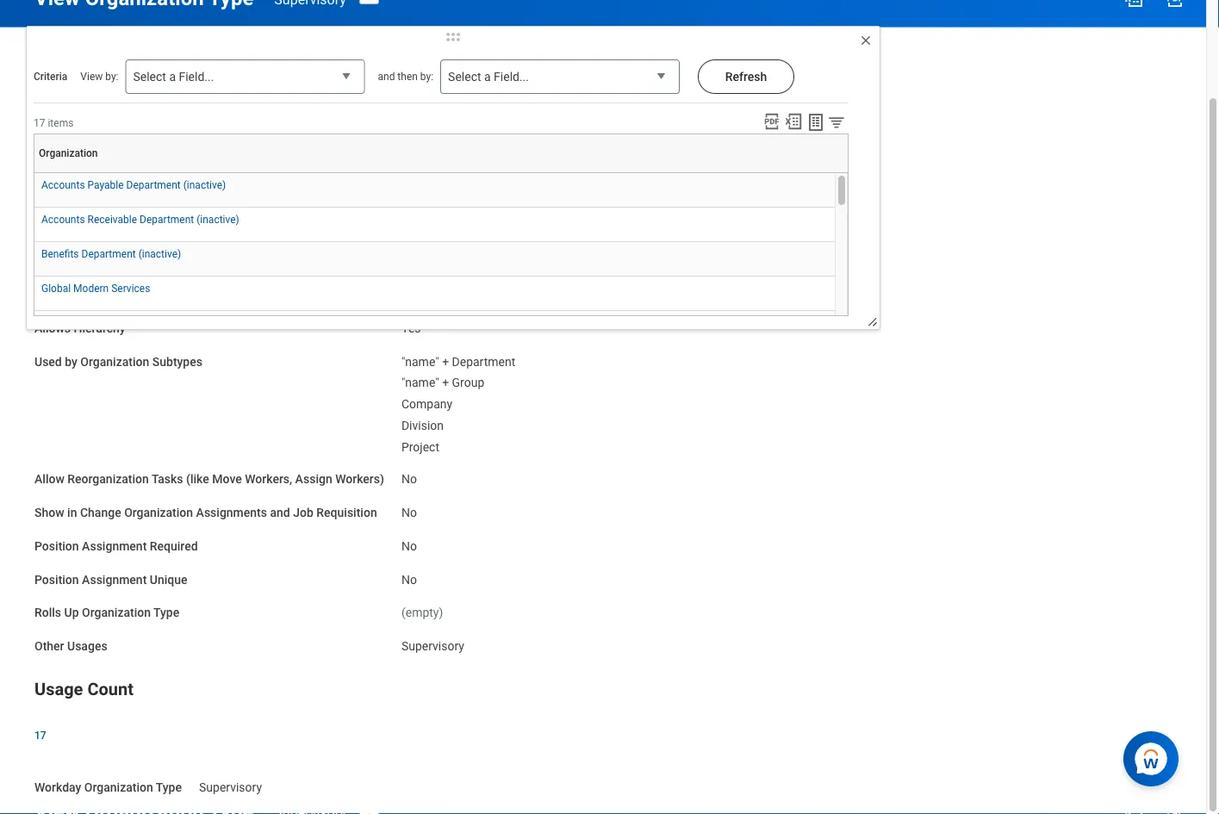 Task type: locate. For each thing, give the bounding box(es) containing it.
view
[[80, 71, 103, 83]]

"name" up "name" + group element
[[401, 355, 439, 369]]

17 left items
[[34, 117, 45, 129]]

0 vertical spatial view printable version (pdf) image
[[1165, 0, 1186, 9]]

department up accounts receivable department (inactive) link
[[126, 179, 181, 191]]

1 vertical spatial position
[[34, 573, 79, 587]]

division project
[[401, 419, 444, 454]]

no up organization "button"
[[401, 121, 417, 135]]

position
[[34, 540, 79, 554], [34, 573, 79, 587]]

allow reorganization tasks (like move workers, assign workers) element
[[401, 462, 417, 488]]

allocation for required for payroll costing allocation
[[189, 221, 243, 235]]

worktag usage
[[34, 288, 117, 302]]

select a field...
[[133, 70, 214, 84], [448, 70, 529, 84]]

as for financial
[[58, 121, 71, 135]]

0 vertical spatial supervisory
[[401, 88, 464, 102]]

0 vertical spatial +
[[442, 355, 449, 369]]

usage
[[83, 288, 117, 302], [34, 680, 83, 700]]

1 vertical spatial for
[[86, 221, 101, 235]]

assignments
[[196, 506, 267, 520]]

1 vertical spatial costing
[[144, 221, 186, 235]]

accounts
[[41, 179, 85, 191], [41, 214, 85, 226]]

1 horizontal spatial field...
[[494, 70, 529, 84]]

1 vertical spatial view printable version (pdf) image
[[763, 112, 782, 131]]

view printable version (pdf) image
[[1165, 0, 1186, 9], [763, 112, 782, 131]]

2 a from the left
[[484, 70, 491, 84]]

0 vertical spatial accounts
[[41, 179, 85, 191]]

in
[[67, 506, 77, 520]]

2 field... from the left
[[494, 70, 529, 84]]

+ left group
[[442, 376, 449, 390]]

(inactive)
[[183, 179, 226, 191], [197, 214, 239, 226], [138, 248, 181, 260], [134, 317, 176, 329]]

1 "name" from the top
[[401, 355, 439, 369]]

criteria
[[34, 71, 67, 83]]

2 select from the left
[[448, 70, 481, 84]]

no
[[401, 121, 417, 135], [401, 473, 417, 487], [401, 506, 417, 520], [401, 540, 417, 554], [401, 573, 417, 587]]

position assignment required element
[[401, 529, 417, 555]]

0 vertical spatial costing
[[145, 188, 187, 202]]

worktag up gps
[[34, 288, 80, 302]]

toolbar
[[757, 112, 849, 134]]

select
[[133, 70, 166, 84], [448, 70, 481, 84]]

1 no from the top
[[401, 121, 417, 135]]

assignment for required
[[82, 540, 147, 554]]

export to worksheets image
[[806, 112, 826, 133]]

use for use as hr worktag
[[34, 154, 55, 169]]

rolls
[[34, 606, 61, 621]]

2 no from the top
[[401, 473, 417, 487]]

1 horizontal spatial and
[[378, 71, 395, 83]]

no up show in change organization assignments and job requisition element
[[401, 473, 417, 487]]

usage up gps administration (inactive) link
[[83, 288, 117, 302]]

0 horizontal spatial required
[[34, 221, 83, 235]]

by:
[[105, 71, 118, 83], [420, 71, 433, 83]]

"name" + department "name" + group
[[401, 355, 516, 390]]

division
[[401, 419, 444, 433]]

show in change organization assignments and job requisition
[[34, 506, 377, 520]]

1 a from the left
[[169, 70, 176, 84]]

2 + from the top
[[442, 376, 449, 390]]

worktag
[[125, 121, 171, 135], [93, 154, 138, 169], [151, 255, 197, 269], [34, 288, 80, 302]]

0 horizontal spatial select
[[133, 70, 166, 84]]

select down move modal image
[[448, 70, 481, 84]]

select to filter grid data image
[[827, 113, 846, 131]]

0 vertical spatial type
[[106, 88, 132, 102]]

up
[[64, 606, 79, 621]]

no up (empty)
[[401, 573, 417, 587]]

field... for select a field... dropdown button
[[494, 70, 529, 84]]

2 select a field... from the left
[[448, 70, 529, 84]]

1 vertical spatial supervisory
[[401, 640, 464, 654]]

company
[[401, 398, 452, 412]]

select for select a field... popup button
[[133, 70, 166, 84]]

1 select from the left
[[133, 70, 166, 84]]

and then by:
[[378, 71, 433, 83]]

field... inside select a field... dropdown button
[[494, 70, 529, 84]]

1 vertical spatial allocation
[[189, 221, 243, 235]]

0 vertical spatial use
[[34, 121, 55, 135]]

3 no from the top
[[401, 506, 417, 520]]

use
[[34, 121, 55, 135], [34, 154, 55, 169]]

costing
[[145, 188, 187, 202], [144, 221, 186, 235]]

as left the hr at the left top of the page
[[58, 154, 71, 169]]

a right view by:
[[169, 70, 176, 84]]

view printable version (pdf) image left export to excel image
[[763, 112, 782, 131]]

0 horizontal spatial and
[[270, 506, 290, 520]]

organization down position assignment unique
[[82, 606, 151, 621]]

administration
[[64, 317, 131, 329]]

1 assignment from the top
[[82, 540, 147, 554]]

"name" up 'company' element
[[401, 376, 439, 390]]

for up benefits department (inactive) link
[[86, 221, 101, 235]]

0 vertical spatial and
[[378, 71, 395, 83]]

1 horizontal spatial view printable version (pdf) image
[[1165, 0, 1186, 9]]

required up benefits
[[34, 221, 83, 235]]

0 vertical spatial for
[[87, 188, 102, 202]]

use down criteria
[[34, 121, 55, 135]]

a inside popup button
[[169, 70, 176, 84]]

worktag up payable
[[93, 154, 138, 169]]

0 vertical spatial payroll
[[105, 188, 142, 202]]

accounts receivable department (inactive) link
[[41, 210, 239, 226]]

1 vertical spatial "name"
[[401, 376, 439, 390]]

accounts down the available
[[41, 214, 85, 226]]

unique
[[150, 573, 187, 587]]

show
[[34, 506, 64, 520]]

1 as from the top
[[58, 121, 71, 135]]

1 horizontal spatial a
[[484, 70, 491, 84]]

move modal image
[[436, 27, 470, 47]]

department down receivable
[[81, 248, 136, 260]]

use for use as financial worktag
[[34, 121, 55, 135]]

use as hr worktag
[[34, 154, 138, 169]]

workday
[[34, 781, 81, 795]]

accounts receivable department (inactive)
[[41, 214, 239, 226]]

0 vertical spatial as
[[58, 121, 71, 135]]

resize modal image
[[867, 316, 880, 329]]

0 horizontal spatial supervisory element
[[199, 777, 262, 795]]

(empty)
[[401, 606, 443, 621]]

project
[[401, 440, 439, 454]]

0 vertical spatial allocation
[[190, 188, 244, 202]]

department up group
[[452, 355, 516, 369]]

2 use from the top
[[34, 154, 55, 169]]

by: right then
[[420, 71, 433, 83]]

0 horizontal spatial by:
[[105, 71, 118, 83]]

0 vertical spatial supervisory element
[[401, 636, 464, 654]]

17
[[34, 117, 45, 129], [34, 730, 46, 742]]

accounts payable department (inactive) link
[[41, 176, 226, 191]]

1 vertical spatial supervisory element
[[199, 777, 262, 795]]

1 vertical spatial assignment
[[82, 573, 147, 587]]

+ up "name" + group element
[[442, 355, 449, 369]]

department
[[126, 179, 181, 191], [140, 214, 194, 226], [81, 248, 136, 260], [452, 355, 516, 369]]

payroll up benefits department (inactive) link
[[104, 221, 141, 235]]

17 up workday
[[34, 730, 46, 742]]

and left job
[[270, 506, 290, 520]]

select a field... inside dropdown button
[[448, 70, 529, 84]]

select a field... down move modal image
[[448, 70, 529, 84]]

0 horizontal spatial field...
[[179, 70, 214, 84]]

0 horizontal spatial view printable version (pdf) image
[[763, 112, 782, 131]]

type
[[106, 88, 132, 102], [153, 606, 179, 621], [156, 781, 182, 795]]

0 horizontal spatial a
[[169, 70, 176, 84]]

1 horizontal spatial by:
[[420, 71, 433, 83]]

1 vertical spatial use
[[34, 154, 55, 169]]

modern
[[73, 283, 109, 295]]

select a field... for select a field... dropdown button
[[448, 70, 529, 84]]

assignment down position assignment required on the left bottom of the page
[[82, 573, 147, 587]]

a right organization type name element
[[484, 70, 491, 84]]

for for required
[[86, 221, 101, 235]]

2 vertical spatial supervisory
[[199, 781, 262, 795]]

1 select a field... from the left
[[133, 70, 214, 84]]

field... inside select a field... popup button
[[179, 70, 214, 84]]

department for accounts payable department (inactive)
[[126, 179, 181, 191]]

supervisory
[[401, 88, 464, 102], [401, 640, 464, 654], [199, 781, 262, 795]]

required
[[34, 221, 83, 235], [150, 540, 198, 554]]

2 position from the top
[[34, 573, 79, 587]]

required up unique
[[150, 540, 198, 554]]

as left financial
[[58, 121, 71, 135]]

1 vertical spatial usage
[[34, 680, 83, 700]]

position assignment unique element
[[401, 563, 417, 588]]

1 vertical spatial as
[[58, 154, 71, 169]]

for up receivable
[[87, 188, 102, 202]]

1 vertical spatial accounts
[[41, 214, 85, 226]]

assignment up position assignment unique
[[82, 540, 147, 554]]

then
[[398, 71, 418, 83]]

field... for select a field... popup button
[[179, 70, 214, 84]]

view printable version (pdf) image right export to excel icon
[[1165, 0, 1186, 9]]

view printable version (pdf) image inside usage count 'main content'
[[1165, 0, 1186, 9]]

organization down hierarchy
[[80, 355, 149, 369]]

0 vertical spatial assignment
[[82, 540, 147, 554]]

1 accounts from the top
[[41, 179, 85, 191]]

0 vertical spatial 17
[[34, 117, 45, 129]]

for
[[87, 188, 102, 202], [86, 221, 101, 235]]

1 field... from the left
[[179, 70, 214, 84]]

0 vertical spatial "name"
[[401, 355, 439, 369]]

select a field... inside popup button
[[133, 70, 214, 84]]

count
[[87, 680, 133, 700]]

1 by: from the left
[[105, 71, 118, 83]]

select for select a field... dropdown button
[[448, 70, 481, 84]]

as
[[58, 121, 71, 135], [58, 154, 71, 169]]

assignment
[[82, 540, 147, 554], [82, 573, 147, 587]]

a inside dropdown button
[[484, 70, 491, 84]]

no for worktag
[[401, 121, 417, 135]]

1 vertical spatial payroll
[[104, 221, 141, 235]]

2 accounts from the top
[[41, 214, 85, 226]]

17 inside 17 dropdown button
[[34, 730, 46, 742]]

global modern services link
[[41, 279, 150, 295]]

items
[[48, 117, 74, 129]]

2 assignment from the top
[[82, 573, 147, 587]]

position down show
[[34, 540, 79, 554]]

select a field... up name
[[133, 70, 214, 84]]

accounts down the hr at the left top of the page
[[41, 179, 85, 191]]

1 horizontal spatial select a field...
[[448, 70, 529, 84]]

use up the available
[[34, 154, 55, 169]]

financial
[[74, 121, 122, 135]]

position up rolls on the bottom
[[34, 573, 79, 587]]

gps
[[41, 317, 61, 329]]

1 use from the top
[[34, 121, 55, 135]]

costing up accounts receivable department (inactive) link
[[145, 188, 187, 202]]

supervisory element
[[401, 636, 464, 654], [199, 777, 262, 795]]

2 as from the top
[[58, 154, 71, 169]]

costing for required for payroll costing allocation
[[144, 221, 186, 235]]

no up position assignment required element
[[401, 506, 417, 520]]

2 by: from the left
[[420, 71, 433, 83]]

and left then
[[378, 71, 395, 83]]

select a field... button
[[125, 59, 365, 95]]

1 vertical spatial +
[[442, 376, 449, 390]]

a
[[169, 70, 176, 84], [484, 70, 491, 84]]

payroll up receivable
[[105, 188, 142, 202]]

usage down other
[[34, 680, 83, 700]]

0 horizontal spatial select a field...
[[133, 70, 214, 84]]

department down the available for payroll costing allocation
[[140, 214, 194, 226]]

1 vertical spatial and
[[270, 506, 290, 520]]

worktag down required for payroll costing allocation
[[151, 255, 197, 269]]

1 horizontal spatial select
[[448, 70, 481, 84]]

1 vertical spatial type
[[153, 606, 179, 621]]

1 position from the top
[[34, 540, 79, 554]]

17 button
[[34, 729, 49, 743]]

no up position assignment unique element
[[401, 540, 417, 554]]

(inactive) down services
[[134, 317, 176, 329]]

0 vertical spatial position
[[34, 540, 79, 554]]

select inside popup button
[[133, 70, 166, 84]]

organization type name
[[34, 88, 167, 102]]

organization up global modern services link on the left of page
[[79, 255, 148, 269]]

1 horizontal spatial required
[[150, 540, 198, 554]]

costing up the custom organization worktag dimension
[[144, 221, 186, 235]]

other usages
[[34, 640, 107, 654]]

as for hr
[[58, 154, 71, 169]]

1 vertical spatial 17
[[34, 730, 46, 742]]

department inside "name" + department "name" + group
[[452, 355, 516, 369]]

by: right "view"
[[105, 71, 118, 83]]

division element
[[401, 415, 444, 433]]

select inside dropdown button
[[448, 70, 481, 84]]

view by:
[[80, 71, 118, 83]]

select up name
[[133, 70, 166, 84]]

organization
[[34, 88, 103, 102], [39, 147, 98, 159], [79, 255, 148, 269], [80, 355, 149, 369], [124, 506, 193, 520], [82, 606, 151, 621], [84, 781, 153, 795]]

"name"
[[401, 355, 439, 369], [401, 376, 439, 390]]

yes
[[401, 321, 421, 336]]



Task type: describe. For each thing, give the bounding box(es) containing it.
"name" + group element
[[401, 373, 484, 390]]

department for accounts receivable department (inactive)
[[140, 214, 194, 226]]

accounts for accounts payable department (inactive)
[[41, 179, 85, 191]]

by
[[65, 355, 77, 369]]

available for payroll costing allocation
[[34, 188, 244, 202]]

usages
[[67, 640, 107, 654]]

tasks
[[152, 473, 183, 487]]

"name" + department element
[[401, 351, 516, 369]]

global
[[41, 283, 71, 295]]

allows hierarchy
[[34, 321, 125, 336]]

change
[[80, 506, 121, 520]]

(inactive) down required for payroll costing allocation
[[138, 248, 181, 260]]

payable
[[87, 179, 124, 191]]

accounts for accounts receivable department (inactive)
[[41, 214, 85, 226]]

payroll for available
[[105, 188, 142, 202]]

(inactive) up accounts receivable department (inactive) link
[[183, 179, 226, 191]]

0 vertical spatial usage
[[83, 288, 117, 302]]

workers,
[[245, 473, 292, 487]]

position assignment required
[[34, 540, 198, 554]]

gps administration (inactive)
[[41, 317, 176, 329]]

organization down tasks
[[124, 506, 193, 520]]

close image
[[859, 34, 873, 47]]

1 + from the top
[[442, 355, 449, 369]]

payroll for required
[[104, 221, 141, 235]]

used
[[34, 355, 62, 369]]

allow reorganization tasks (like move workers, assign workers)
[[34, 473, 384, 487]]

accounts payable department (inactive)
[[41, 179, 226, 191]]

subtypes
[[152, 355, 202, 369]]

allows hierarchy element
[[401, 311, 421, 337]]

reorganization
[[67, 473, 149, 487]]

position for position assignment unique
[[34, 573, 79, 587]]

show in change organization assignments and job requisition element
[[401, 496, 417, 521]]

2 vertical spatial type
[[156, 781, 182, 795]]

usage count group
[[34, 677, 1172, 750]]

no for (like
[[401, 473, 417, 487]]

services
[[111, 283, 150, 295]]

1 horizontal spatial supervisory element
[[401, 636, 464, 654]]

refresh button
[[698, 59, 795, 94]]

allows
[[34, 321, 71, 336]]

position assignment unique
[[34, 573, 187, 587]]

supervisory for type
[[199, 781, 262, 795]]

items selected list
[[401, 351, 543, 455]]

and inside usage count 'main content'
[[270, 506, 290, 520]]

17 for 17 items
[[34, 117, 45, 129]]

organization right workday
[[84, 781, 153, 795]]

group
[[452, 376, 484, 390]]

usage count main content
[[0, 0, 1206, 813]]

gps administration (inactive) link
[[41, 314, 176, 329]]

hr
[[74, 154, 90, 169]]

allow
[[34, 473, 64, 487]]

workday organization type
[[34, 781, 182, 795]]

worktag down name
[[125, 121, 171, 135]]

used by organization subtypes
[[34, 355, 202, 369]]

usage count
[[34, 680, 133, 700]]

(inactive) up dimension
[[197, 214, 239, 226]]

custom organization worktag dimension
[[34, 255, 257, 269]]

organization button
[[39, 147, 830, 159]]

export to excel image
[[784, 112, 803, 131]]

organization type name element
[[401, 77, 464, 103]]

select a field... for select a field... popup button
[[133, 70, 214, 84]]

rolls up organization type
[[34, 606, 179, 621]]

4 no from the top
[[401, 540, 417, 554]]

project element
[[401, 437, 439, 454]]

workers)
[[335, 473, 384, 487]]

global modern services
[[41, 283, 150, 295]]

usage count button
[[34, 680, 133, 700]]

usage inside group
[[34, 680, 83, 700]]

allocation for available for payroll costing allocation
[[190, 188, 244, 202]]

a for select a field... dropdown button
[[484, 70, 491, 84]]

for for available
[[87, 188, 102, 202]]

a for select a field... popup button
[[169, 70, 176, 84]]

refresh
[[725, 69, 767, 84]]

5 no from the top
[[401, 573, 417, 587]]

17 for 17
[[34, 730, 46, 742]]

move
[[212, 473, 242, 487]]

0 vertical spatial required
[[34, 221, 83, 235]]

job
[[293, 506, 314, 520]]

(like
[[186, 473, 209, 487]]

assign
[[295, 473, 332, 487]]

workday assistant region
[[1124, 725, 1186, 787]]

dimension
[[200, 255, 257, 269]]

receivable
[[87, 214, 137, 226]]

name
[[135, 88, 167, 102]]

use as financial worktag
[[34, 121, 171, 135]]

costing for available for payroll costing allocation
[[145, 188, 187, 202]]

select a field... button
[[440, 59, 680, 95]]

available
[[34, 188, 84, 202]]

company element
[[401, 394, 452, 412]]

organization down items
[[39, 147, 98, 159]]

benefits
[[41, 248, 79, 260]]

required for payroll costing allocation
[[34, 221, 243, 235]]

supervisory for name
[[401, 88, 464, 102]]

hierarchy
[[74, 321, 125, 336]]

no for organization
[[401, 506, 417, 520]]

department for "name" + department "name" + group
[[452, 355, 516, 369]]

17 items
[[34, 117, 74, 129]]

export to excel image
[[1124, 0, 1144, 9]]

benefits department (inactive)
[[41, 248, 181, 260]]

1 vertical spatial required
[[150, 540, 198, 554]]

organization down criteria
[[34, 88, 103, 102]]

use as financial worktag element
[[401, 111, 417, 136]]

benefits department (inactive) link
[[41, 245, 181, 260]]

custom
[[34, 255, 76, 269]]

2 "name" from the top
[[401, 376, 439, 390]]

position for position assignment required
[[34, 540, 79, 554]]

requisition
[[317, 506, 377, 520]]

other
[[34, 640, 64, 654]]

assignment for unique
[[82, 573, 147, 587]]



Task type: vqa. For each thing, say whether or not it's contained in the screenshot.
Select a Field... popup button's Select A Field...
yes



